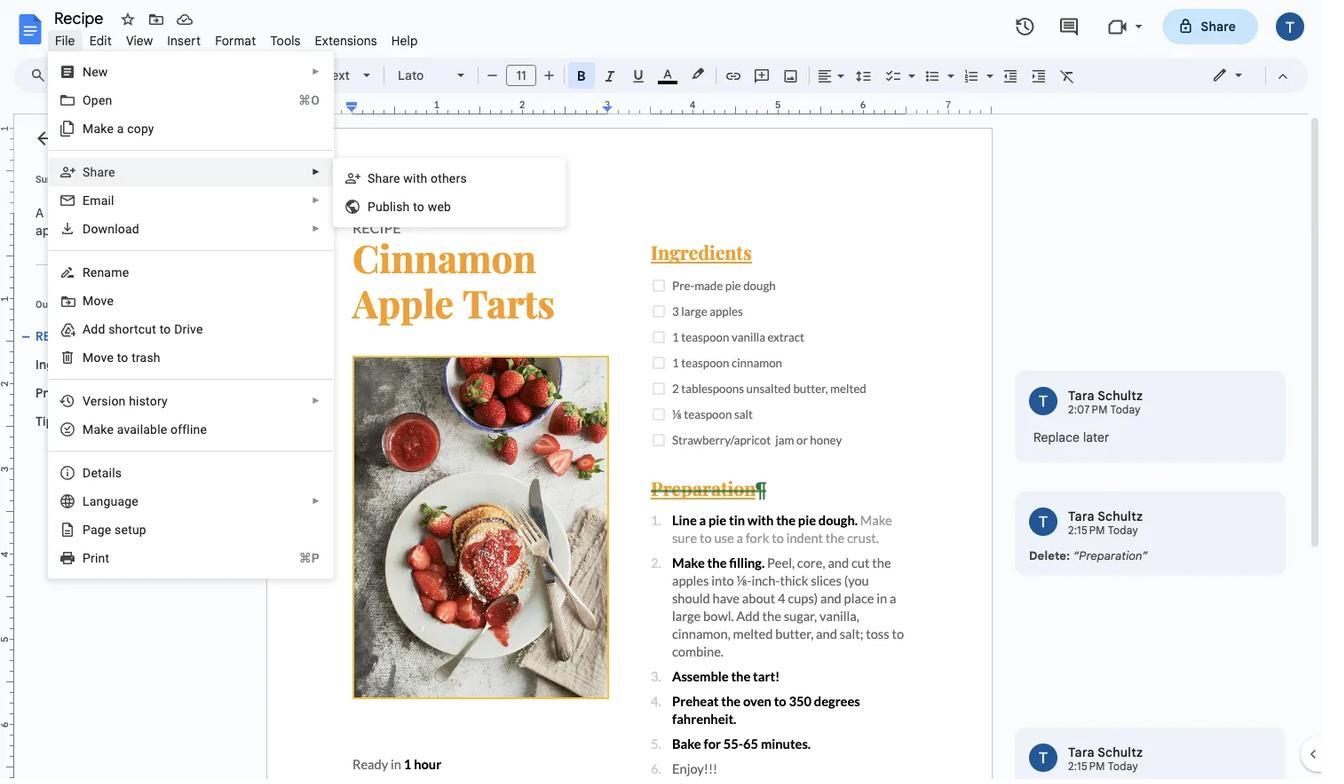 Task type: describe. For each thing, give the bounding box(es) containing it.
ownload
[[91, 222, 139, 236]]

ew
[[92, 64, 108, 79]]

0 horizontal spatial to
[[160, 322, 171, 337]]

r
[[83, 265, 90, 280]]

later
[[1084, 430, 1110, 445]]

menu bar banner
[[0, 0, 1323, 780]]

edit menu item
[[82, 30, 119, 51]]

Star checkbox
[[115, 7, 140, 32]]

make a c opy
[[83, 121, 154, 136]]

insert
[[167, 33, 201, 48]]

Font size text field
[[507, 65, 536, 86]]

trash
[[132, 350, 161, 365]]

make
[[83, 121, 114, 136]]

⌘p element
[[278, 550, 320, 568]]

1 vertical spatial today
[[1108, 525, 1139, 538]]

s for hare with others
[[368, 171, 375, 186]]

ma
[[83, 422, 101, 437]]

apple
[[145, 329, 180, 344]]

c
[[127, 121, 134, 136]]

format menu item
[[208, 30, 263, 51]]

others
[[431, 171, 467, 186]]

page setup g element
[[83, 523, 152, 537]]

delete:
[[1030, 549, 1071, 563]]

ingredients
[[36, 357, 104, 373]]

file
[[55, 33, 75, 48]]

add shortcut to drive , element
[[83, 322, 208, 337]]

eb
[[437, 199, 451, 214]]

2 vertical spatial today
[[1108, 761, 1139, 774]]

move t o trash
[[83, 350, 161, 365]]

today inside tara schultz 2:07 pm today
[[1111, 404, 1141, 417]]

menu containing s
[[333, 158, 566, 227]]

left margin image
[[267, 100, 357, 114]]

3 tara from the top
[[1069, 745, 1095, 761]]

k
[[101, 422, 107, 437]]

s hare
[[83, 165, 115, 179]]

tara inside tara schultz 2:07 pm today
[[1069, 388, 1095, 404]]

language l element
[[83, 494, 144, 509]]

font list. lato selected. option
[[398, 63, 447, 88]]

outline
[[36, 299, 67, 310]]

list containing tara schultz
[[1015, 371, 1286, 780]]

► for ew
[[312, 67, 321, 77]]

edit
[[89, 33, 112, 48]]

a
[[117, 121, 124, 136]]

new n element
[[83, 64, 113, 79]]

version h istory
[[83, 394, 168, 409]]

d ownload
[[83, 222, 139, 236]]

1 tara schultz image from the top
[[1030, 508, 1058, 537]]

pa
[[83, 523, 98, 537]]

move m element
[[83, 294, 119, 308]]

insert menu item
[[160, 30, 208, 51]]

tara schultz image
[[1030, 387, 1058, 416]]

3 schultz from the top
[[1098, 745, 1144, 761]]

with
[[404, 171, 428, 186]]

hare for hare with others
[[375, 171, 400, 186]]

p
[[83, 551, 91, 566]]

e mail
[[83, 193, 114, 208]]

istory
[[136, 394, 168, 409]]

d
[[83, 222, 91, 236]]

share with others s element
[[368, 171, 472, 186]]

recipe cinnamon apple tarts
[[36, 329, 213, 344]]

highlight color image
[[688, 63, 708, 84]]

⌘p
[[299, 551, 320, 566]]

help menu item
[[384, 30, 425, 51]]

view
[[126, 33, 153, 48]]

tips
[[36, 414, 60, 429]]

r ename
[[83, 265, 129, 280]]

line & paragraph spacing image
[[854, 63, 875, 88]]

menu containing n
[[4, 0, 334, 672]]

e
[[83, 193, 90, 208]]

add
[[83, 322, 105, 337]]

format
[[215, 33, 256, 48]]

► for mail
[[312, 195, 321, 206]]

o
[[83, 93, 91, 107]]

checklist menu image
[[904, 64, 916, 70]]

⌘o
[[298, 93, 320, 107]]

2 schultz from the top
[[1098, 509, 1144, 525]]

n
[[83, 64, 92, 79]]

tarts
[[182, 329, 213, 344]]

summary
[[36, 174, 78, 185]]

s for hare
[[83, 165, 90, 179]]

s hare with others
[[368, 171, 467, 186]]

share
[[1201, 19, 1236, 34]]

e for k
[[107, 422, 114, 437]]

► for ownload
[[312, 224, 321, 234]]

move to trash t element
[[83, 350, 166, 365]]

text color image
[[658, 63, 678, 84]]

text
[[327, 68, 350, 83]]

details
[[83, 466, 122, 481]]

Rename text field
[[48, 7, 114, 28]]

schultz inside tara schultz 2:07 pm today
[[1098, 388, 1144, 404]]

delete: "preparation"
[[1030, 549, 1148, 563]]

mode and view toolbar
[[1199, 58, 1298, 93]]

anguage
[[89, 494, 139, 509]]

1 tara schultz 2:15 pm today from the top
[[1069, 509, 1144, 538]]

⌘o element
[[277, 91, 320, 109]]

details b element
[[83, 466, 127, 481]]

pen
[[91, 93, 112, 107]]

help
[[392, 33, 418, 48]]

2:07 pm
[[1069, 404, 1108, 417]]



Task type: vqa. For each thing, say whether or not it's contained in the screenshot.


Task type: locate. For each thing, give the bounding box(es) containing it.
replace later
[[1034, 430, 1110, 445]]

0 vertical spatial 2:15 pm
[[1069, 525, 1106, 538]]

tara schultz 2:07 pm today
[[1069, 388, 1144, 417]]

0 horizontal spatial s
[[83, 165, 90, 179]]

3 ► from the top
[[312, 195, 321, 206]]

Menus field
[[22, 63, 61, 88]]

tools menu item
[[263, 30, 308, 51]]

e right pa
[[105, 523, 111, 537]]

1 vertical spatial tara
[[1069, 509, 1095, 525]]

1 vertical spatial tara schultz image
[[1030, 744, 1058, 773]]

ove
[[94, 294, 114, 308]]

1 vertical spatial to
[[160, 322, 171, 337]]

p rint
[[83, 551, 110, 566]]

1 tara from the top
[[1069, 388, 1095, 404]]

0 vertical spatial tara schultz 2:15 pm today
[[1069, 509, 1144, 538]]

0 vertical spatial schultz
[[1098, 388, 1144, 404]]

pa g e setup
[[83, 523, 146, 537]]

document outline element
[[14, 115, 256, 780]]

2 tara schultz 2:15 pm today from the top
[[1069, 745, 1144, 774]]

1 schultz from the top
[[1098, 388, 1144, 404]]

tools
[[270, 33, 301, 48]]

list
[[1015, 371, 1286, 780]]

0 vertical spatial e
[[107, 422, 114, 437]]

2 tara from the top
[[1069, 509, 1095, 525]]

add shortcut to drive
[[83, 322, 203, 337]]

e right ma
[[107, 422, 114, 437]]

ename
[[90, 265, 129, 280]]

2 ► from the top
[[312, 167, 321, 177]]

0 vertical spatial tara schultz image
[[1030, 508, 1058, 537]]

menu bar containing file
[[48, 23, 425, 52]]

insert image image
[[781, 63, 802, 88]]

offline
[[171, 422, 207, 437]]

l anguage
[[83, 494, 139, 509]]

setup
[[115, 523, 146, 537]]

extensions
[[315, 33, 377, 48]]

preparation
[[36, 386, 106, 401]]

application containing share
[[0, 0, 1323, 780]]

to left the w
[[413, 199, 425, 214]]

to
[[413, 199, 425, 214], [160, 322, 171, 337]]

extensions menu item
[[308, 30, 384, 51]]

normal text
[[282, 68, 350, 83]]

today
[[1111, 404, 1141, 417], [1108, 525, 1139, 538], [1108, 761, 1139, 774]]

menu bar
[[48, 23, 425, 52]]

view menu item
[[119, 30, 160, 51]]

tara
[[1069, 388, 1095, 404], [1069, 509, 1095, 525], [1069, 745, 1095, 761]]

rint
[[91, 551, 110, 566]]

1 vertical spatial schultz
[[1098, 509, 1144, 525]]

1 vertical spatial e
[[105, 523, 111, 537]]

1 ► from the top
[[312, 67, 321, 77]]

o
[[121, 350, 128, 365]]

summary heading
[[36, 172, 78, 187]]

normal
[[282, 68, 324, 83]]

move
[[83, 350, 114, 365]]

outline heading
[[14, 298, 256, 322]]

rename r element
[[83, 265, 134, 280]]

2 vertical spatial tara
[[1069, 745, 1095, 761]]

menu bar inside menu bar banner
[[48, 23, 425, 52]]

"preparation"
[[1074, 549, 1148, 563]]

schultz
[[1098, 388, 1144, 404], [1098, 509, 1144, 525], [1098, 745, 1144, 761]]

1 vertical spatial 2:15 pm
[[1069, 761, 1106, 774]]

m
[[83, 294, 94, 308]]

version history h element
[[83, 394, 173, 409]]

6 ► from the top
[[312, 497, 321, 507]]

recipe
[[36, 329, 78, 344]]

1 vertical spatial tara schultz 2:15 pm today
[[1069, 745, 1144, 774]]

0 vertical spatial to
[[413, 199, 425, 214]]

share s element
[[83, 165, 121, 179]]

2 vertical spatial schultz
[[1098, 745, 1144, 761]]

2:15 pm
[[1069, 525, 1106, 538], [1069, 761, 1106, 774]]

hare up mail
[[90, 165, 115, 179]]

Font size field
[[506, 65, 544, 87]]

s
[[83, 165, 90, 179], [368, 171, 375, 186]]

lato
[[398, 68, 424, 83]]

shortcut
[[109, 322, 156, 337]]

e for g
[[105, 523, 111, 537]]

share button
[[1163, 9, 1259, 44]]

publish
[[368, 199, 410, 214]]

right margin image
[[902, 100, 991, 114]]

make available offline k element
[[83, 422, 212, 437]]

tara schultz 2:15 pm today
[[1069, 509, 1144, 538], [1069, 745, 1144, 774]]

1 horizontal spatial hare
[[375, 171, 400, 186]]

5 ► from the top
[[312, 396, 321, 406]]

s up e
[[83, 165, 90, 179]]

1 2:15 pm from the top
[[1069, 525, 1106, 538]]

m ove
[[83, 294, 114, 308]]

publish to web w element
[[368, 199, 457, 214]]

to left drive
[[160, 322, 171, 337]]

s up publish
[[368, 171, 375, 186]]

file menu item
[[48, 30, 82, 51]]

open o element
[[83, 93, 118, 107]]

o pen
[[83, 93, 112, 107]]

styles list. normal text selected. option
[[282, 63, 353, 88]]

version
[[83, 394, 126, 409]]

replace
[[1034, 430, 1080, 445]]

2 tara schultz image from the top
[[1030, 744, 1058, 773]]

download d element
[[83, 222, 145, 236]]

w
[[428, 199, 437, 214]]

hare left with
[[375, 171, 400, 186]]

cinnamon
[[81, 329, 142, 344]]

► for anguage
[[312, 497, 321, 507]]

n ew
[[83, 64, 108, 79]]

l
[[83, 494, 89, 509]]

drive
[[174, 322, 203, 337]]

main toolbar
[[52, 0, 1082, 689]]

2 2:15 pm from the top
[[1069, 761, 1106, 774]]

e
[[107, 422, 114, 437], [105, 523, 111, 537]]

► for hare
[[312, 167, 321, 177]]

ma k e available offline
[[83, 422, 207, 437]]

hare
[[90, 165, 115, 179], [375, 171, 400, 186]]

t
[[117, 350, 121, 365]]

available
[[117, 422, 167, 437]]

top margin image
[[0, 129, 13, 219]]

0 vertical spatial today
[[1111, 404, 1141, 417]]

print p element
[[83, 551, 115, 566]]

1 horizontal spatial s
[[368, 171, 375, 186]]

0 vertical spatial tara
[[1069, 388, 1095, 404]]

application
[[0, 0, 1323, 780]]

1 horizontal spatial to
[[413, 199, 425, 214]]

►
[[312, 67, 321, 77], [312, 167, 321, 177], [312, 195, 321, 206], [312, 224, 321, 234], [312, 396, 321, 406], [312, 497, 321, 507]]

make a copy c element
[[83, 121, 160, 136]]

mail
[[90, 193, 114, 208]]

h
[[129, 394, 136, 409]]

4 ► from the top
[[312, 224, 321, 234]]

0 horizontal spatial hare
[[90, 165, 115, 179]]

hare for hare
[[90, 165, 115, 179]]

publish to w eb
[[368, 199, 451, 214]]

g
[[98, 523, 105, 537]]

opy
[[134, 121, 154, 136]]

menu
[[4, 0, 334, 672], [333, 158, 566, 227]]

tara schultz image
[[1030, 508, 1058, 537], [1030, 744, 1058, 773]]

email e element
[[83, 193, 120, 208]]



